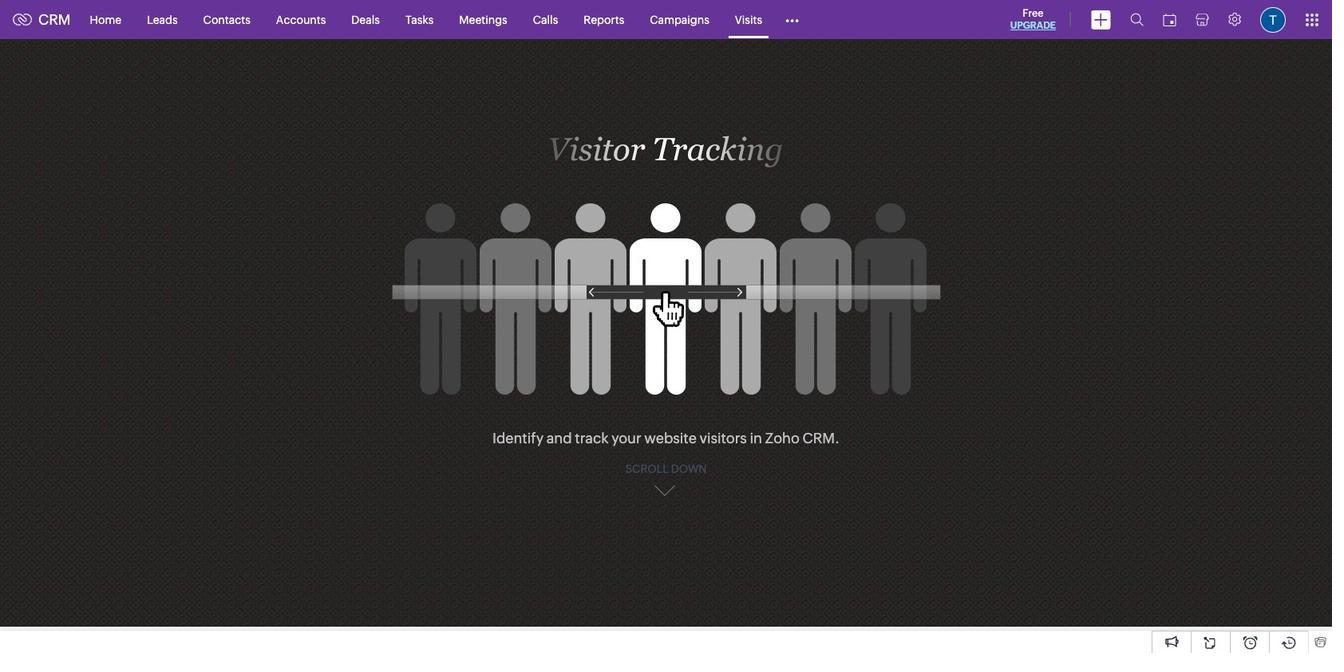 Task type: describe. For each thing, give the bounding box(es) containing it.
and
[[546, 430, 572, 447]]

visits
[[735, 13, 762, 26]]

Other Modules field
[[775, 7, 809, 32]]

leads
[[147, 13, 178, 26]]

profile element
[[1251, 0, 1295, 39]]

tasks
[[405, 13, 434, 26]]

visitors
[[700, 430, 747, 447]]

crm.
[[803, 430, 840, 447]]

crm link
[[13, 11, 71, 28]]

create menu image
[[1091, 10, 1111, 29]]

home
[[90, 13, 121, 26]]

search image
[[1130, 13, 1144, 26]]

search element
[[1121, 0, 1153, 39]]

scroll
[[625, 463, 669, 476]]

calls link
[[520, 0, 571, 39]]

identify and track your website visitors in zoho crm.
[[492, 430, 840, 447]]

home link
[[77, 0, 134, 39]]

scroll down
[[625, 463, 707, 476]]

free
[[1023, 7, 1044, 19]]

your
[[612, 430, 641, 447]]

campaigns
[[650, 13, 709, 26]]

calls
[[533, 13, 558, 26]]

deals link
[[339, 0, 393, 39]]

visits link
[[722, 0, 775, 39]]

create menu element
[[1081, 0, 1121, 39]]



Task type: locate. For each thing, give the bounding box(es) containing it.
in
[[750, 430, 762, 447]]

campaigns link
[[637, 0, 722, 39]]

free upgrade
[[1010, 7, 1056, 31]]

profile image
[[1260, 7, 1286, 32]]

identify
[[492, 430, 544, 447]]

leads link
[[134, 0, 190, 39]]

accounts
[[276, 13, 326, 26]]

zoho
[[765, 430, 800, 447]]

deals
[[351, 13, 380, 26]]

calendar image
[[1163, 13, 1176, 26]]

tasks link
[[393, 0, 446, 39]]

meetings link
[[446, 0, 520, 39]]

reports link
[[571, 0, 637, 39]]

meetings
[[459, 13, 507, 26]]

contacts
[[203, 13, 250, 26]]

accounts link
[[263, 0, 339, 39]]

contacts link
[[190, 0, 263, 39]]

down
[[671, 463, 707, 476]]

upgrade
[[1010, 20, 1056, 31]]

crm
[[38, 11, 71, 28]]

reports
[[584, 13, 624, 26]]

track
[[575, 430, 609, 447]]

website
[[644, 430, 697, 447]]



Task type: vqa. For each thing, say whether or not it's contained in the screenshot.
Name to the left
no



